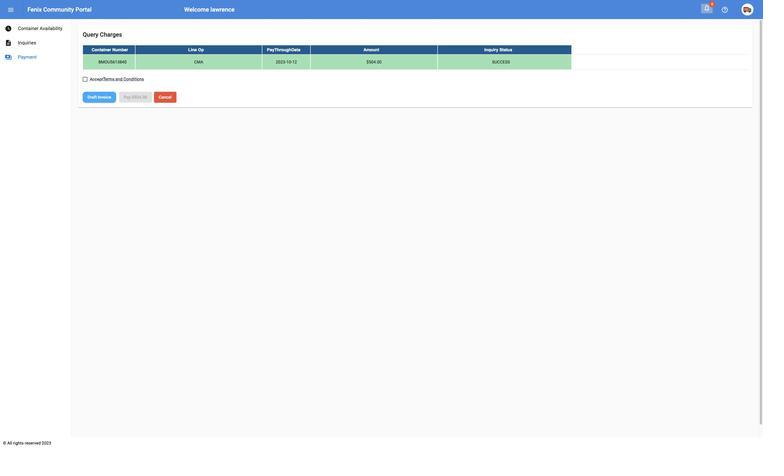 Task type: vqa. For each thing, say whether or not it's contained in the screenshot.
THE CONTAINER NUMBER 'button'
yes



Task type: locate. For each thing, give the bounding box(es) containing it.
2023-
[[276, 60, 286, 64]]

container number button
[[92, 47, 128, 53]]

© all rights reserved 2023
[[3, 442, 51, 446]]

1 vertical spatial container
[[92, 47, 111, 52]]

op
[[198, 47, 204, 52]]

no color image up 'description'
[[5, 25, 12, 32]]

container number
[[92, 47, 128, 52]]

cancel button
[[154, 92, 176, 103]]

1 vertical spatial no color image
[[5, 25, 12, 32]]

no color image inside menu button
[[7, 6, 14, 14]]

no color image up watch_later
[[7, 6, 14, 14]]

no color image down watch_later
[[5, 39, 12, 47]]

row containing container number
[[83, 45, 748, 55]]

0 vertical spatial no color image
[[703, 4, 711, 12]]

0 horizontal spatial container
[[18, 26, 38, 31]]

$504.00
[[367, 60, 382, 64], [132, 95, 147, 100]]

navigation
[[0, 19, 72, 64]]

lawrence
[[210, 6, 235, 13]]

watch_later
[[5, 25, 12, 32]]

charges
[[100, 31, 122, 38]]

terms and conditions link
[[103, 76, 144, 81]]

line op button
[[188, 47, 204, 53]]

container up inquiries
[[18, 26, 38, 31]]

$504.00 down amount "button"
[[367, 60, 382, 64]]

no color image inside notifications_none popup button
[[703, 4, 711, 12]]

query
[[83, 31, 98, 38]]

inquiry
[[484, 47, 498, 52]]

invoice
[[98, 95, 111, 100]]

container inside button
[[92, 47, 111, 52]]

1 row from the top
[[83, 45, 748, 55]]

container for container number
[[92, 47, 111, 52]]

fenix
[[27, 6, 42, 13]]

container availability
[[18, 26, 62, 31]]

paythroughdate button
[[267, 47, 300, 53]]

$504.00 right pay
[[132, 95, 147, 100]]

no color image containing menu
[[7, 6, 14, 14]]

no color image containing payments
[[5, 54, 12, 61]]

no color image right notifications_none popup button
[[721, 6, 729, 14]]

help_outline
[[721, 6, 729, 14]]

$504.00 inside the pay $504.00 button
[[132, 95, 147, 100]]

pay
[[124, 95, 131, 100]]

payment
[[18, 54, 37, 60]]

container for container availability
[[18, 26, 38, 31]]

no color image
[[703, 4, 711, 12], [5, 25, 12, 32], [5, 54, 12, 61]]

welcome lawrence
[[184, 6, 235, 13]]

number
[[112, 47, 128, 52]]

2 row from the top
[[83, 55, 748, 70]]

no color image inside help_outline popup button
[[721, 6, 729, 14]]

accept
[[90, 77, 103, 82]]

status
[[500, 47, 512, 52]]

cancel
[[159, 95, 172, 100]]

row containing bmou5613840
[[83, 55, 748, 70]]

no color image containing watch_later
[[5, 25, 12, 32]]

row
[[83, 45, 748, 55], [83, 55, 748, 70]]

no color image down 'description'
[[5, 54, 12, 61]]

12
[[292, 60, 297, 64]]

no color image containing notifications_none
[[703, 4, 711, 12]]

0 horizontal spatial $504.00
[[132, 95, 147, 100]]

line
[[188, 47, 197, 52]]

notifications_none
[[703, 4, 711, 12]]

1 horizontal spatial $504.00
[[367, 60, 382, 64]]

0 vertical spatial $504.00
[[367, 60, 382, 64]]

no color image for help_outline popup button
[[721, 6, 729, 14]]

cma
[[194, 60, 203, 64]]

conditions
[[123, 76, 144, 81]]

welcome
[[184, 6, 209, 13]]

container
[[18, 26, 38, 31], [92, 47, 111, 52]]

pay $504.00
[[124, 95, 147, 100]]

no color image
[[7, 6, 14, 14], [721, 6, 729, 14], [5, 39, 12, 47]]

1 vertical spatial $504.00
[[132, 95, 147, 100]]

container down 'query charges'
[[92, 47, 111, 52]]

2 vertical spatial no color image
[[5, 54, 12, 61]]

line op
[[188, 47, 204, 52]]

no color image containing description
[[5, 39, 12, 47]]

0 vertical spatial container
[[18, 26, 38, 31]]

1 horizontal spatial container
[[92, 47, 111, 52]]

©
[[3, 442, 6, 446]]

no color image left help_outline popup button
[[703, 4, 711, 12]]

no color image containing help_outline
[[721, 6, 729, 14]]

no color image for payment
[[5, 54, 12, 61]]

no color image for menu button
[[7, 6, 14, 14]]

menu
[[7, 6, 14, 14]]

grid
[[83, 45, 748, 70]]

draft invoice button
[[83, 92, 116, 103]]



Task type: describe. For each thing, give the bounding box(es) containing it.
draft invoice
[[87, 95, 111, 100]]

inquiry status button
[[484, 47, 512, 53]]

help_outline button
[[719, 4, 731, 16]]

notifications_none button
[[701, 4, 713, 13]]

2023
[[42, 442, 51, 446]]

all
[[7, 442, 12, 446]]

portal
[[75, 6, 92, 13]]

no color image inside navigation
[[5, 39, 12, 47]]

query charges
[[83, 31, 122, 38]]

navigation containing watch_later
[[0, 19, 72, 64]]

$504.00 inside 'grid'
[[367, 60, 382, 64]]

description
[[5, 39, 12, 47]]

menu button
[[5, 4, 17, 16]]

inquiry status
[[484, 47, 512, 52]]

community
[[43, 6, 74, 13]]

availability
[[40, 26, 62, 31]]

paythroughdate
[[267, 47, 300, 52]]

draft
[[87, 95, 97, 100]]

no color image for container availability
[[5, 25, 12, 32]]

grid containing container number
[[83, 45, 748, 70]]

pay $504.00 button
[[119, 92, 152, 103]]

fenix community portal
[[27, 6, 92, 13]]

2023-10-12
[[276, 60, 297, 64]]

and
[[115, 76, 122, 81]]

bmou5613840
[[98, 60, 127, 64]]

amount button
[[364, 47, 379, 53]]

rights
[[13, 442, 24, 446]]

success
[[492, 60, 510, 64]]

inquiries
[[18, 40, 36, 46]]

terms
[[103, 76, 114, 81]]

10-
[[286, 60, 292, 64]]

terms and conditions
[[103, 76, 144, 81]]

amount
[[364, 47, 379, 52]]

payments
[[5, 54, 12, 61]]

reserved
[[25, 442, 41, 446]]



